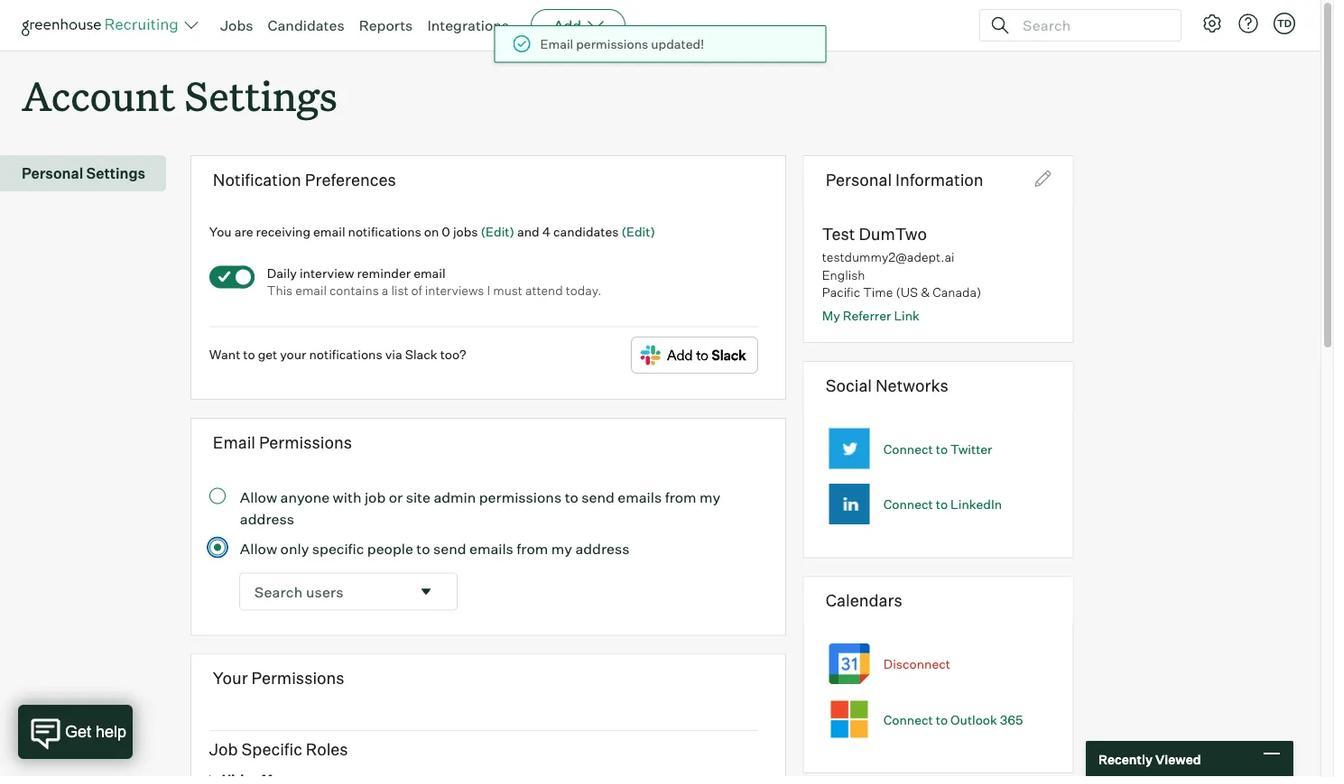 Task type: vqa. For each thing, say whether or not it's contained in the screenshot.
Create
no



Task type: describe. For each thing, give the bounding box(es) containing it.
2 vertical spatial email
[[296, 283, 327, 298]]

and
[[517, 224, 540, 239]]

candidates
[[268, 16, 345, 34]]

information
[[896, 169, 984, 190]]

from inside allow anyone with job or site admin permissions to send emails from my address
[[665, 488, 697, 506]]

want
[[209, 346, 240, 362]]

people
[[367, 540, 413, 558]]

settings for personal settings
[[86, 165, 145, 183]]

connect for social networks
[[884, 497, 933, 512]]

anyone
[[280, 488, 330, 506]]

i
[[487, 283, 490, 298]]

connect to outlook 365
[[884, 712, 1024, 728]]

updated!
[[651, 36, 705, 52]]

0 horizontal spatial send
[[433, 540, 466, 558]]

too?
[[440, 346, 467, 362]]

td
[[1278, 17, 1292, 29]]

test
[[822, 224, 856, 244]]

checkmark image
[[218, 270, 231, 283]]

with
[[333, 488, 362, 506]]

email for reminder
[[414, 265, 446, 281]]

notification preferences
[[213, 169, 396, 190]]

1 vertical spatial from
[[517, 540, 548, 558]]

greenhouse recruiting image
[[22, 14, 184, 36]]

allow anyone with job or site admin permissions to send emails from my address
[[240, 488, 721, 528]]

site
[[406, 488, 431, 506]]

daily interview reminder email this email contains a list of interviews i must attend today.
[[267, 265, 602, 298]]

roles
[[306, 739, 348, 759]]

my
[[822, 307, 840, 323]]

notifications for via
[[309, 346, 383, 362]]

to for connect to outlook 365
[[936, 712, 948, 728]]

job
[[209, 739, 238, 759]]

specific
[[312, 540, 364, 558]]

account
[[22, 69, 175, 122]]

edit image
[[1036, 171, 1052, 187]]

calendars
[[826, 590, 903, 611]]

0 horizontal spatial my
[[552, 540, 572, 558]]

notification
[[213, 169, 301, 190]]

1 horizontal spatial permissions
[[576, 36, 649, 52]]

are
[[234, 224, 253, 239]]

1 (edit) from the left
[[481, 224, 515, 239]]

allow only specific people to send emails from my address
[[240, 540, 630, 558]]

notifications for on
[[348, 224, 421, 239]]

toggle flyout image
[[417, 583, 435, 601]]

add button
[[531, 9, 626, 42]]

0
[[442, 224, 450, 239]]

connect to linkedin link
[[884, 497, 1002, 512]]

english
[[822, 267, 865, 283]]

send inside allow anyone with job or site admin permissions to send emails from my address
[[582, 488, 615, 506]]

via
[[385, 346, 402, 362]]

attend
[[525, 283, 563, 298]]

td button
[[1274, 13, 1296, 34]]

btn add to slack image
[[631, 336, 758, 374]]

2 (edit) from the left
[[622, 224, 655, 239]]

job
[[365, 488, 386, 506]]

linkedin
[[951, 497, 1002, 512]]

preferences
[[305, 169, 396, 190]]

today.
[[566, 283, 602, 298]]

allow for allow only specific people to send emails from my address
[[240, 540, 277, 558]]

referrer
[[843, 307, 892, 323]]

email permissions
[[213, 432, 352, 452]]

connect to linkedin
[[884, 497, 1002, 512]]

recently
[[1099, 752, 1153, 767]]

connect to outlook 365 link
[[884, 712, 1024, 728]]

you
[[209, 224, 232, 239]]

only
[[280, 540, 309, 558]]

social networks
[[826, 375, 949, 395]]

personal for personal information
[[826, 169, 892, 190]]

you are receiving email notifications on 0 jobs (edit) and 4 candidates (edit)
[[209, 224, 655, 239]]

your permissions
[[213, 668, 345, 689]]

link
[[894, 307, 920, 323]]

your
[[280, 346, 307, 362]]

email for receiving
[[313, 224, 345, 239]]

your
[[213, 668, 248, 689]]

my inside allow anyone with job or site admin permissions to send emails from my address
[[700, 488, 721, 506]]

address inside allow anyone with job or site admin permissions to send emails from my address
[[240, 510, 294, 528]]

allow for allow anyone with job or site admin permissions to send emails from my address
[[240, 488, 277, 506]]

connect to twitter
[[884, 441, 993, 457]]

personal settings link
[[22, 163, 159, 184]]



Task type: locate. For each thing, give the bounding box(es) containing it.
job specific roles
[[209, 739, 348, 759]]

0 vertical spatial send
[[582, 488, 615, 506]]

0 vertical spatial email
[[540, 36, 574, 52]]

0 vertical spatial email
[[313, 224, 345, 239]]

permissions for email permissions
[[259, 432, 352, 452]]

0 horizontal spatial address
[[240, 510, 294, 528]]

1 horizontal spatial (edit) link
[[622, 224, 655, 239]]

0 vertical spatial connect
[[884, 441, 933, 457]]

settings down the jobs
[[184, 69, 338, 122]]

email up of
[[414, 265, 446, 281]]

0 horizontal spatial (edit)
[[481, 224, 515, 239]]

of
[[411, 283, 422, 298]]

permissions right your
[[252, 668, 345, 689]]

connect down connect to twitter
[[884, 497, 933, 512]]

interview
[[300, 265, 354, 281]]

1 horizontal spatial from
[[665, 488, 697, 506]]

1 horizontal spatial my
[[700, 488, 721, 506]]

0 vertical spatial address
[[240, 510, 294, 528]]

Search text field
[[1019, 12, 1165, 38]]

1 vertical spatial settings
[[86, 165, 145, 183]]

candidates
[[554, 224, 619, 239]]

send
[[582, 488, 615, 506], [433, 540, 466, 558]]

notifications left via
[[309, 346, 383, 362]]

1 vertical spatial permissions
[[479, 488, 562, 506]]

outlook
[[951, 712, 998, 728]]

0 vertical spatial allow
[[240, 488, 277, 506]]

btn-add-to-slack link
[[631, 336, 758, 377]]

receiving
[[256, 224, 311, 239]]

my referrer link link
[[822, 307, 920, 323]]

jobs link
[[220, 16, 253, 34]]

testdummy2@adept.ai
[[822, 249, 955, 265]]

4
[[542, 224, 551, 239]]

settings
[[184, 69, 338, 122], [86, 165, 145, 183]]

permissions right admin
[[479, 488, 562, 506]]

(edit) link left and
[[481, 224, 515, 239]]

allow left anyone at the left of page
[[240, 488, 277, 506]]

on
[[424, 224, 439, 239]]

1 vertical spatial allow
[[240, 540, 277, 558]]

disconnect
[[884, 656, 951, 672]]

personal information
[[826, 169, 984, 190]]

0 horizontal spatial personal
[[22, 165, 83, 183]]

1 vertical spatial address
[[576, 540, 630, 558]]

0 horizontal spatial permissions
[[479, 488, 562, 506]]

personal for personal settings
[[22, 165, 83, 183]]

0 horizontal spatial emails
[[470, 540, 514, 558]]

to for connect to twitter
[[936, 441, 948, 457]]

1 horizontal spatial emails
[[618, 488, 662, 506]]

2 (edit) link from the left
[[622, 224, 655, 239]]

1 vertical spatial send
[[433, 540, 466, 558]]

to for connect to linkedin
[[936, 497, 948, 512]]

permissions for your permissions
[[252, 668, 345, 689]]

reminder
[[357, 265, 411, 281]]

0 vertical spatial permissions
[[259, 432, 352, 452]]

permissions
[[259, 432, 352, 452], [252, 668, 345, 689]]

admin
[[434, 488, 476, 506]]

1 vertical spatial permissions
[[252, 668, 345, 689]]

integrations
[[427, 16, 509, 34]]

2 allow from the top
[[240, 540, 277, 558]]

(edit) right candidates
[[622, 224, 655, 239]]

1 horizontal spatial address
[[576, 540, 630, 558]]

(edit) link right candidates
[[622, 224, 655, 239]]

settings for account settings
[[184, 69, 338, 122]]

viewed
[[1156, 752, 1202, 767]]

1 vertical spatial email
[[414, 265, 446, 281]]

connect down disconnect link
[[884, 712, 933, 728]]

pacific
[[822, 285, 861, 300]]

email down the interview
[[296, 283, 327, 298]]

0 vertical spatial notifications
[[348, 224, 421, 239]]

daily
[[267, 265, 297, 281]]

2 connect from the top
[[884, 497, 933, 512]]

jobs
[[453, 224, 478, 239]]

365
[[1000, 712, 1024, 728]]

(edit)
[[481, 224, 515, 239], [622, 224, 655, 239]]

allow left only
[[240, 540, 277, 558]]

0 vertical spatial from
[[665, 488, 697, 506]]

from
[[665, 488, 697, 506], [517, 540, 548, 558]]

None field
[[240, 574, 457, 610]]

email down want
[[213, 432, 256, 452]]

0 vertical spatial settings
[[184, 69, 338, 122]]

or
[[389, 488, 403, 506]]

1 connect from the top
[[884, 441, 933, 457]]

0 vertical spatial permissions
[[576, 36, 649, 52]]

allow inside allow anyone with job or site admin permissions to send emails from my address
[[240, 488, 277, 506]]

email permissions updated!
[[540, 36, 705, 52]]

notifications
[[348, 224, 421, 239], [309, 346, 383, 362]]

emails inside allow anyone with job or site admin permissions to send emails from my address
[[618, 488, 662, 506]]

integrations link
[[427, 16, 509, 34]]

want to get your notifications via slack too?
[[209, 346, 467, 362]]

1 horizontal spatial email
[[540, 36, 574, 52]]

must
[[493, 283, 523, 298]]

2 vertical spatial connect
[[884, 712, 933, 728]]

0 vertical spatial my
[[700, 488, 721, 506]]

connect to twitter link
[[884, 441, 993, 457]]

reports link
[[359, 16, 413, 34]]

permissions up anyone at the left of page
[[259, 432, 352, 452]]

candidates link
[[268, 16, 345, 34]]

jobs
[[220, 16, 253, 34]]

my
[[700, 488, 721, 506], [552, 540, 572, 558]]

edit link
[[1036, 171, 1052, 191]]

test dumtwo testdummy2@adept.ai english pacific time (us & canada) my referrer link
[[822, 224, 982, 323]]

to inside allow anyone with job or site admin permissions to send emails from my address
[[565, 488, 579, 506]]

contains
[[330, 283, 379, 298]]

1 vertical spatial notifications
[[309, 346, 383, 362]]

1 vertical spatial email
[[213, 432, 256, 452]]

0 horizontal spatial email
[[213, 432, 256, 452]]

this
[[267, 283, 293, 298]]

email
[[540, 36, 574, 52], [213, 432, 256, 452]]

(us
[[896, 285, 918, 300]]

td button
[[1271, 9, 1299, 38]]

1 allow from the top
[[240, 488, 277, 506]]

1 horizontal spatial send
[[582, 488, 615, 506]]

&
[[921, 285, 930, 300]]

reports
[[359, 16, 413, 34]]

0 horizontal spatial settings
[[86, 165, 145, 183]]

permissions down add
[[576, 36, 649, 52]]

specific
[[242, 739, 302, 759]]

to
[[243, 346, 255, 362], [936, 441, 948, 457], [565, 488, 579, 506], [936, 497, 948, 512], [417, 540, 430, 558], [936, 712, 948, 728]]

email for email permissions
[[213, 432, 256, 452]]

account settings
[[22, 69, 338, 122]]

connect for calendars
[[884, 712, 933, 728]]

0 horizontal spatial (edit) link
[[481, 224, 515, 239]]

Search users text field
[[240, 574, 410, 610]]

0 vertical spatial emails
[[618, 488, 662, 506]]

add
[[554, 16, 582, 34]]

settings down 'account'
[[86, 165, 145, 183]]

list
[[391, 283, 409, 298]]

twitter
[[951, 441, 993, 457]]

to for want to get your notifications via slack too?
[[243, 346, 255, 362]]

1 horizontal spatial personal
[[826, 169, 892, 190]]

personal settings
[[22, 165, 145, 183]]

time
[[863, 285, 893, 300]]

notifications up the reminder
[[348, 224, 421, 239]]

3 connect from the top
[[884, 712, 933, 728]]

recently viewed
[[1099, 752, 1202, 767]]

1 vertical spatial connect
[[884, 497, 933, 512]]

allow
[[240, 488, 277, 506], [240, 540, 277, 558]]

disconnect link
[[884, 656, 951, 672]]

0 horizontal spatial from
[[517, 540, 548, 558]]

email for email permissions updated!
[[540, 36, 574, 52]]

1 vertical spatial emails
[[470, 540, 514, 558]]

emails
[[618, 488, 662, 506], [470, 540, 514, 558]]

networks
[[876, 375, 949, 395]]

1 vertical spatial my
[[552, 540, 572, 558]]

1 horizontal spatial (edit)
[[622, 224, 655, 239]]

1 (edit) link from the left
[[481, 224, 515, 239]]

configure image
[[1202, 13, 1224, 34]]

1 horizontal spatial settings
[[184, 69, 338, 122]]

(edit) left and
[[481, 224, 515, 239]]

connect
[[884, 441, 933, 457], [884, 497, 933, 512], [884, 712, 933, 728]]

social
[[826, 375, 872, 395]]

get
[[258, 346, 277, 362]]

email down add
[[540, 36, 574, 52]]

connect left twitter
[[884, 441, 933, 457]]

a
[[382, 283, 389, 298]]

email up the interview
[[313, 224, 345, 239]]

canada)
[[933, 285, 982, 300]]

permissions inside allow anyone with job or site admin permissions to send emails from my address
[[479, 488, 562, 506]]

dumtwo
[[859, 224, 927, 244]]



